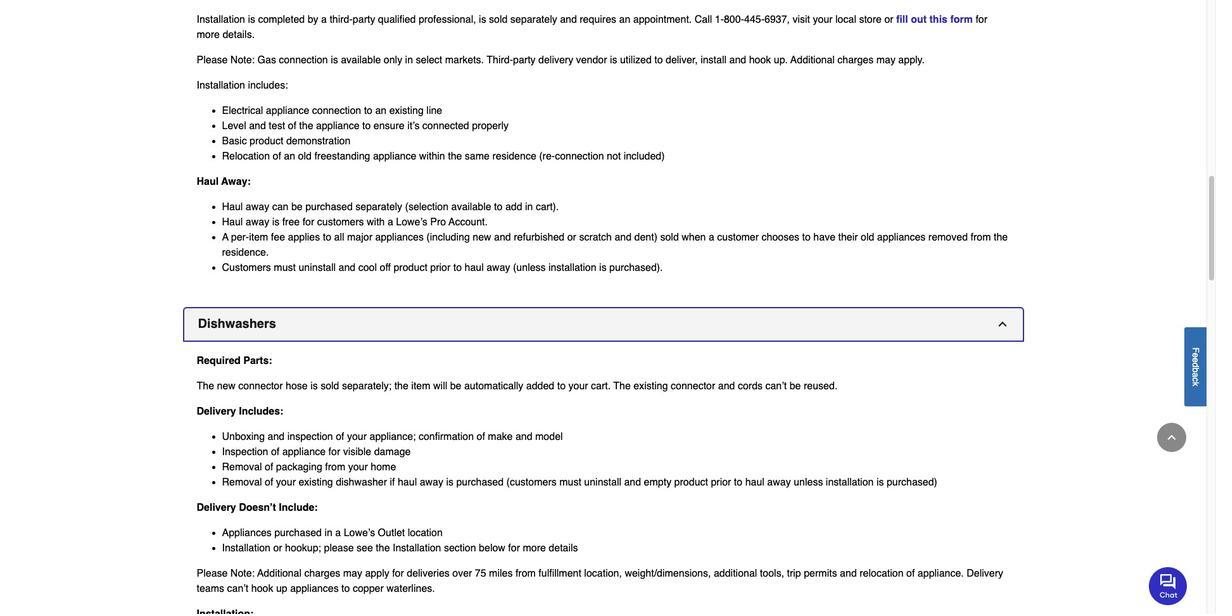 Task type: describe. For each thing, give the bounding box(es) containing it.
for inside for more details.
[[976, 14, 988, 26]]

from inside please note: additional charges may apply for deliveries over 75 miles from fulfillment location, weight/dimensions, additional tools, trip permits and relocation of appliance. delivery teams can't hook up appliances to copper waterlines.
[[516, 569, 536, 580]]

of up 'packaging'
[[271, 447, 280, 459]]

installation up details.
[[197, 14, 245, 26]]

third-
[[487, 55, 513, 66]]

a inside f e e d b a c k button
[[1192, 373, 1202, 378]]

location,
[[585, 569, 622, 580]]

qualified
[[378, 14, 416, 26]]

1 horizontal spatial in
[[405, 55, 413, 66]]

for inside unboxing and inspection of your appliance; confirmation of make and model inspection of appliance for visible damage removal of packaging from your home removal of your existing dishwasher if haul away is purchased (customers must uninstall and empty product prior to haul away unless installation is purchased)
[[329, 447, 341, 459]]

sold inside haul away can be purchased separately (selection available to add in cart). haul away is free for customers with a lowe's pro account. a per-item fee applies to all major appliances (including new and refurbished or scratch and dent) sold when a customer chooses to have their old appliances removed from the residence. customers must uninstall and cool off product prior to haul away (unless installation is purchased).
[[661, 232, 679, 244]]

appliances
[[222, 528, 272, 540]]

up.
[[774, 55, 789, 66]]

and left cords
[[719, 381, 736, 393]]

(including
[[427, 232, 470, 244]]

properly
[[472, 121, 509, 132]]

is right "vendor"
[[610, 55, 618, 66]]

scratch
[[580, 232, 612, 244]]

a
[[222, 232, 229, 244]]

doesn't
[[239, 503, 276, 514]]

if
[[390, 478, 395, 489]]

and left 'empty'
[[625, 478, 642, 489]]

deliver,
[[666, 55, 698, 66]]

uninstall inside unboxing and inspection of your appliance; confirmation of make and model inspection of appliance for visible damage removal of packaging from your home removal of your existing dishwasher if haul away is purchased (customers must uninstall and empty product prior to haul away unless installation is purchased)
[[585, 478, 622, 489]]

your left cart.
[[569, 381, 589, 393]]

from inside unboxing and inspection of your appliance; confirmation of make and model inspection of appliance for visible damage removal of packaging from your home removal of your existing dishwasher if haul away is purchased (customers must uninstall and empty product prior to haul away unless installation is purchased)
[[325, 462, 346, 474]]

inspection
[[288, 432, 333, 443]]

1 horizontal spatial appliances
[[375, 232, 424, 244]]

added
[[527, 381, 555, 393]]

of up doesn't
[[265, 478, 273, 489]]

product inside haul away can be purchased separately (selection available to add in cart). haul away is free for customers with a lowe's pro account. a per-item fee applies to all major appliances (including new and refurbished or scratch and dent) sold when a customer chooses to have their old appliances removed from the residence. customers must uninstall and cool off product prior to haul away (unless installation is purchased).
[[394, 263, 428, 274]]

parts:
[[244, 356, 272, 367]]

2 horizontal spatial an
[[620, 14, 631, 26]]

1 vertical spatial existing
[[634, 381, 668, 393]]

is down scratch
[[600, 263, 607, 274]]

to inside unboxing and inspection of your appliance; confirmation of make and model inspection of appliance for visible damage removal of packaging from your home removal of your existing dishwasher if haul away is purchased (customers must uninstall and empty product prior to haul away unless installation is purchased)
[[735, 478, 743, 489]]

apply.
[[899, 55, 925, 66]]

copper
[[353, 584, 384, 595]]

freestanding
[[315, 151, 370, 163]]

and inside electrical appliance connection to an existing line level and test of the appliance to ensure it's connected properly basic product demonstration relocation of an old freestanding appliance within the same residence (re-connection not included)
[[249, 121, 266, 132]]

please note: gas connection is available only in select markets. third-party delivery vendor is utilized to deliver, install and hook up. additional charges may apply.
[[197, 55, 925, 66]]

installation includes:
[[197, 80, 288, 92]]

f e e d b a c k button
[[1185, 327, 1207, 407]]

removed
[[929, 232, 969, 244]]

0 horizontal spatial sold
[[321, 381, 339, 393]]

1 removal from the top
[[222, 462, 262, 474]]

0 horizontal spatial party
[[353, 14, 376, 26]]

(selection
[[405, 202, 449, 213]]

2 vertical spatial connection
[[555, 151, 604, 163]]

your up visible
[[347, 432, 367, 443]]

customers
[[222, 263, 271, 274]]

connected
[[423, 121, 469, 132]]

more inside for more details.
[[197, 29, 220, 41]]

the inside haul away can be purchased separately (selection available to add in cart). haul away is free for customers with a lowe's pro account. a per-item fee applies to all major appliances (including new and refurbished or scratch and dent) sold when a customer chooses to have their old appliances removed from the residence. customers must uninstall and cool off product prior to haul away (unless installation is purchased).
[[994, 232, 1009, 244]]

is up details.
[[248, 14, 255, 26]]

details.
[[223, 29, 255, 41]]

demonstration
[[286, 136, 351, 147]]

haul inside haul away can be purchased separately (selection available to add in cart). haul away is free for customers with a lowe's pro account. a per-item fee applies to all major appliances (including new and refurbished or scratch and dent) sold when a customer chooses to have their old appliances removed from the residence. customers must uninstall and cool off product prior to haul away (unless installation is purchased).
[[465, 263, 484, 274]]

haul away can be purchased separately (selection available to add in cart). haul away is free for customers with a lowe's pro account. a per-item fee applies to all major appliances (including new and refurbished or scratch and dent) sold when a customer chooses to have their old appliances removed from the residence. customers must uninstall and cool off product prior to haul away (unless installation is purchased).
[[222, 202, 1009, 274]]

installation down appliances
[[222, 543, 271, 555]]

this
[[930, 14, 948, 26]]

1 horizontal spatial be
[[450, 381, 462, 393]]

separately inside haul away can be purchased separately (selection available to add in cart). haul away is free for customers with a lowe's pro account. a per-item fee applies to all major appliances (including new and refurbished or scratch and dent) sold when a customer chooses to have their old appliances removed from the residence. customers must uninstall and cool off product prior to haul away (unless installation is purchased).
[[356, 202, 403, 213]]

2 removal from the top
[[222, 478, 262, 489]]

0 horizontal spatial an
[[284, 151, 295, 163]]

0 vertical spatial separately
[[511, 14, 558, 26]]

includes:
[[248, 80, 288, 92]]

1-
[[715, 14, 724, 26]]

445-
[[745, 14, 765, 26]]

0 horizontal spatial new
[[217, 381, 236, 393]]

their
[[839, 232, 859, 244]]

away left the can
[[246, 202, 270, 213]]

or inside haul away can be purchased separately (selection available to add in cart). haul away is free for customers with a lowe's pro account. a per-item fee applies to all major appliances (including new and refurbished or scratch and dent) sold when a customer chooses to have their old appliances removed from the residence. customers must uninstall and cool off product prior to haul away (unless installation is purchased).
[[568, 232, 577, 244]]

gas
[[258, 55, 276, 66]]

in inside haul away can be purchased separately (selection available to add in cart). haul away is free for customers with a lowe's pro account. a per-item fee applies to all major appliances (including new and refurbished or scratch and dent) sold when a customer chooses to have their old appliances removed from the residence. customers must uninstall and cool off product prior to haul away (unless installation is purchased).
[[525, 202, 533, 213]]

and left requires
[[560, 14, 577, 26]]

1 horizontal spatial charges
[[838, 55, 874, 66]]

appliance up demonstration
[[316, 121, 360, 132]]

empty
[[644, 478, 672, 489]]

appliance down ensure
[[373, 151, 417, 163]]

damage
[[374, 447, 411, 459]]

and inside please note: additional charges may apply for deliveries over 75 miles from fulfillment location, weight/dimensions, additional tools, trip permits and relocation of appliance. delivery teams can't hook up appliances to copper waterlines.
[[841, 569, 857, 580]]

lowe's inside appliances purchased in a lowe's outlet location installation or hookup; please see the installation section below for more details
[[344, 528, 375, 540]]

for more details.
[[197, 14, 988, 41]]

includes:
[[239, 407, 284, 418]]

f
[[1192, 348, 1202, 353]]

is right professional,
[[479, 14, 487, 26]]

purchased inside unboxing and inspection of your appliance; confirmation of make and model inspection of appliance for visible damage removal of packaging from your home removal of your existing dishwasher if haul away is purchased (customers must uninstall and empty product prior to haul away unless installation is purchased)
[[457, 478, 504, 489]]

appliance up test
[[266, 105, 310, 117]]

0 horizontal spatial haul
[[398, 478, 417, 489]]

product inside unboxing and inspection of your appliance; confirmation of make and model inspection of appliance for visible damage removal of packaging from your home removal of your existing dishwasher if haul away is purchased (customers must uninstall and empty product prior to haul away unless installation is purchased)
[[675, 478, 709, 489]]

2 horizontal spatial be
[[790, 381, 802, 393]]

delivery
[[539, 55, 574, 66]]

dishwashers button
[[184, 309, 1023, 341]]

see
[[357, 543, 373, 555]]

fee
[[271, 232, 285, 244]]

purchased inside haul away can be purchased separately (selection available to add in cart). haul away is free for customers with a lowe's pro account. a per-item fee applies to all major appliances (including new and refurbished or scratch and dent) sold when a customer chooses to have their old appliances removed from the residence. customers must uninstall and cool off product prior to haul away (unless installation is purchased).
[[306, 202, 353, 213]]

ensure
[[374, 121, 405, 132]]

of right test
[[288, 121, 297, 132]]

0 vertical spatial available
[[341, 55, 381, 66]]

markets.
[[445, 55, 484, 66]]

a right with at the left top of the page
[[388, 217, 394, 228]]

to inside please note: additional charges may apply for deliveries over 75 miles from fulfillment location, weight/dimensions, additional tools, trip permits and relocation of appliance. delivery teams can't hook up appliances to copper waterlines.
[[342, 584, 350, 595]]

of up visible
[[336, 432, 345, 443]]

must inside unboxing and inspection of your appliance; confirmation of make and model inspection of appliance for visible damage removal of packaging from your home removal of your existing dishwasher if haul away is purchased (customers must uninstall and empty product prior to haul away unless installation is purchased)
[[560, 478, 582, 489]]

delivery includes:
[[197, 407, 284, 418]]

cords
[[738, 381, 763, 393]]

appliances purchased in a lowe's outlet location installation or hookup; please see the installation section below for more details
[[222, 528, 578, 555]]

delivery doesn't include:
[[197, 503, 318, 514]]

fill out this form link
[[897, 14, 974, 26]]

is down the "confirmation"
[[447, 478, 454, 489]]

applies
[[288, 232, 320, 244]]

0 vertical spatial connection
[[279, 55, 328, 66]]

off
[[380, 263, 391, 274]]

weight/dimensions,
[[625, 569, 711, 580]]

dishwashers
[[198, 317, 276, 332]]

pro
[[431, 217, 446, 228]]

per-
[[231, 232, 249, 244]]

up
[[276, 584, 288, 595]]

cool
[[359, 263, 377, 274]]

2 e from the top
[[1192, 358, 1202, 363]]

away right if
[[420, 478, 444, 489]]

home
[[371, 462, 396, 474]]

and right install at the right
[[730, 55, 747, 66]]

lowe's inside haul away can be purchased separately (selection available to add in cart). haul away is free for customers with a lowe's pro account. a per-item fee applies to all major appliances (including new and refurbished or scratch and dent) sold when a customer chooses to have their old appliances removed from the residence. customers must uninstall and cool off product prior to haul away (unless installation is purchased).
[[396, 217, 428, 228]]

chevron up image inside the dishwashers button
[[997, 318, 1009, 331]]

required parts:
[[197, 356, 272, 367]]

b
[[1192, 368, 1202, 373]]

1 horizontal spatial may
[[877, 55, 896, 66]]

the left same
[[448, 151, 462, 163]]

0 vertical spatial additional
[[791, 55, 835, 66]]

vendor
[[577, 55, 608, 66]]

installation up electrical
[[197, 80, 245, 92]]

cart.
[[591, 381, 611, 393]]

account.
[[449, 217, 488, 228]]

0 vertical spatial hook
[[750, 55, 772, 66]]

or inside appliances purchased in a lowe's outlet location installation or hookup; please see the installation section below for more details
[[273, 543, 282, 555]]

2 horizontal spatial haul
[[746, 478, 765, 489]]

existing inside unboxing and inspection of your appliance; confirmation of make and model inspection of appliance for visible damage removal of packaging from your home removal of your existing dishwasher if haul away is purchased (customers must uninstall and empty product prior to haul away unless installation is purchased)
[[299, 478, 333, 489]]

1 horizontal spatial party
[[513, 55, 536, 66]]

unboxing
[[222, 432, 265, 443]]

include:
[[279, 503, 318, 514]]

only
[[384, 55, 403, 66]]

have
[[814, 232, 836, 244]]

your right 'visit'
[[814, 14, 833, 26]]

and down add
[[494, 232, 511, 244]]

below
[[479, 543, 506, 555]]

fill
[[897, 14, 909, 26]]

(unless
[[513, 263, 546, 274]]

hookup;
[[285, 543, 321, 555]]

same
[[465, 151, 490, 163]]

of down "inspection"
[[265, 462, 273, 474]]

it's
[[408, 121, 420, 132]]

of left make
[[477, 432, 485, 443]]

confirmation
[[419, 432, 474, 443]]

completed
[[258, 14, 305, 26]]

haul for haul away:
[[197, 176, 219, 188]]

your down 'packaging'
[[276, 478, 296, 489]]

when
[[682, 232, 706, 244]]

more inside appliances purchased in a lowe's outlet location installation or hookup; please see the installation section below for more details
[[523, 543, 546, 555]]

away up per-
[[246, 217, 270, 228]]



Task type: vqa. For each thing, say whether or not it's contained in the screenshot.
the leftmost Party
yes



Task type: locate. For each thing, give the bounding box(es) containing it.
a right when
[[709, 232, 715, 244]]

1 vertical spatial available
[[452, 202, 492, 213]]

electrical
[[222, 105, 263, 117]]

1 vertical spatial please
[[197, 569, 228, 580]]

please
[[324, 543, 354, 555]]

purchased up hookup;
[[275, 528, 322, 540]]

1 horizontal spatial lowe's
[[396, 217, 428, 228]]

1 horizontal spatial existing
[[390, 105, 424, 117]]

of down test
[[273, 151, 281, 163]]

1 vertical spatial hook
[[251, 584, 273, 595]]

1 vertical spatial chevron up image
[[1166, 432, 1179, 444]]

from inside haul away can be purchased separately (selection available to add in cart). haul away is free for customers with a lowe's pro account. a per-item fee applies to all major appliances (including new and refurbished or scratch and dent) sold when a customer chooses to have their old appliances removed from the residence. customers must uninstall and cool off product prior to haul away (unless installation is purchased).
[[971, 232, 992, 244]]

appliance inside unboxing and inspection of your appliance; confirmation of make and model inspection of appliance for visible damage removal of packaging from your home removal of your existing dishwasher if haul away is purchased (customers must uninstall and empty product prior to haul away unless installation is purchased)
[[282, 447, 326, 459]]

over
[[453, 569, 472, 580]]

removal down "inspection"
[[222, 462, 262, 474]]

0 vertical spatial product
[[250, 136, 284, 147]]

residence
[[493, 151, 537, 163]]

hose
[[286, 381, 308, 393]]

0 horizontal spatial chevron up image
[[997, 318, 1009, 331]]

1 vertical spatial party
[[513, 55, 536, 66]]

product right off
[[394, 263, 428, 274]]

0 vertical spatial item
[[249, 232, 268, 244]]

existing inside electrical appliance connection to an existing line level and test of the appliance to ensure it's connected properly basic product demonstration relocation of an old freestanding appliance within the same residence (re-connection not included)
[[390, 105, 424, 117]]

1 note: from the top
[[231, 55, 255, 66]]

product right 'empty'
[[675, 478, 709, 489]]

your down visible
[[348, 462, 368, 474]]

f e e d b a c k
[[1192, 348, 1202, 386]]

old inside haul away can be purchased separately (selection available to add in cart). haul away is free for customers with a lowe's pro account. a per-item fee applies to all major appliances (including new and refurbished or scratch and dent) sold when a customer chooses to have their old appliances removed from the residence. customers must uninstall and cool off product prior to haul away (unless installation is purchased).
[[861, 232, 875, 244]]

note: down appliances
[[231, 569, 255, 580]]

the inside appliances purchased in a lowe's outlet location installation or hookup; please see the installation section below for more details
[[376, 543, 390, 555]]

a up "k"
[[1192, 373, 1202, 378]]

note:
[[231, 55, 255, 66], [231, 569, 255, 580]]

not
[[607, 151, 621, 163]]

k
[[1192, 382, 1202, 386]]

removal up 'delivery doesn't include:'
[[222, 478, 262, 489]]

required
[[197, 356, 241, 367]]

and down 'includes:'
[[268, 432, 285, 443]]

0 horizontal spatial or
[[273, 543, 282, 555]]

for inside please note: additional charges may apply for deliveries over 75 miles from fulfillment location, weight/dimensions, additional tools, trip permits and relocation of appliance. delivery teams can't hook up appliances to copper waterlines.
[[392, 569, 404, 580]]

item left fee
[[249, 232, 268, 244]]

select
[[416, 55, 443, 66]]

2 vertical spatial an
[[284, 151, 295, 163]]

note: inside please note: additional charges may apply for deliveries over 75 miles from fulfillment location, weight/dimensions, additional tools, trip permits and relocation of appliance. delivery teams can't hook up appliances to copper waterlines.
[[231, 569, 255, 580]]

the new connector hose is sold separately; the item will be automatically added to your cart. the existing connector and cords can't be reused.
[[197, 381, 838, 393]]

teams
[[197, 584, 224, 595]]

visit
[[793, 14, 811, 26]]

1 horizontal spatial prior
[[711, 478, 732, 489]]

out
[[912, 14, 927, 26]]

to
[[655, 55, 663, 66], [364, 105, 373, 117], [363, 121, 371, 132], [494, 202, 503, 213], [323, 232, 332, 244], [803, 232, 811, 244], [454, 263, 462, 274], [558, 381, 566, 393], [735, 478, 743, 489], [342, 584, 350, 595]]

uninstall left 'empty'
[[585, 478, 622, 489]]

of right relocation
[[907, 569, 916, 580]]

delivery inside please note: additional charges may apply for deliveries over 75 miles from fulfillment location, weight/dimensions, additional tools, trip permits and relocation of appliance. delivery teams can't hook up appliances to copper waterlines.
[[967, 569, 1004, 580]]

separately up with at the left top of the page
[[356, 202, 403, 213]]

relocation
[[222, 151, 270, 163]]

can
[[272, 202, 289, 213]]

section
[[444, 543, 476, 555]]

automatically
[[465, 381, 524, 393]]

0 horizontal spatial appliances
[[290, 584, 339, 595]]

note: for additional
[[231, 569, 255, 580]]

1 horizontal spatial additional
[[791, 55, 835, 66]]

0 horizontal spatial from
[[325, 462, 346, 474]]

0 horizontal spatial separately
[[356, 202, 403, 213]]

is left purchased)
[[877, 478, 884, 489]]

existing down 'packaging'
[[299, 478, 333, 489]]

note: left gas
[[231, 55, 255, 66]]

product down test
[[250, 136, 284, 147]]

for inside appliances purchased in a lowe's outlet location installation or hookup; please see the installation section below for more details
[[509, 543, 520, 555]]

0 horizontal spatial more
[[197, 29, 220, 41]]

1 please from the top
[[197, 55, 228, 66]]

0 horizontal spatial available
[[341, 55, 381, 66]]

major
[[347, 232, 373, 244]]

available inside haul away can be purchased separately (selection available to add in cart). haul away is free for customers with a lowe's pro account. a per-item fee applies to all major appliances (including new and refurbished or scratch and dent) sold when a customer chooses to have their old appliances removed from the residence. customers must uninstall and cool off product prior to haul away (unless installation is purchased).
[[452, 202, 492, 213]]

separately up delivery
[[511, 14, 558, 26]]

0 horizontal spatial existing
[[299, 478, 333, 489]]

sold right the 'dent)'
[[661, 232, 679, 244]]

a up "please" on the left of page
[[335, 528, 341, 540]]

0 vertical spatial sold
[[489, 14, 508, 26]]

an up ensure
[[376, 105, 387, 117]]

the right cart.
[[614, 381, 631, 393]]

residence.
[[222, 247, 269, 259]]

basic
[[222, 136, 247, 147]]

connection right gas
[[279, 55, 328, 66]]

new
[[473, 232, 492, 244], [217, 381, 236, 393]]

additional up up
[[257, 569, 302, 580]]

requires
[[580, 14, 617, 26]]

haul for haul away can be purchased separately (selection available to add in cart). haul away is free for customers with a lowe's pro account. a per-item fee applies to all major appliances (including new and refurbished or scratch and dent) sold when a customer chooses to have their old appliances removed from the residence. customers must uninstall and cool off product prior to haul away (unless installation is purchased).
[[222, 202, 243, 213]]

uninstall
[[299, 263, 336, 274], [585, 478, 622, 489]]

existing
[[390, 105, 424, 117], [634, 381, 668, 393], [299, 478, 333, 489]]

0 horizontal spatial installation
[[549, 263, 597, 274]]

and right permits
[[841, 569, 857, 580]]

0 vertical spatial an
[[620, 14, 631, 26]]

appliances
[[375, 232, 424, 244], [878, 232, 926, 244], [290, 584, 339, 595]]

party left 'qualified'
[[353, 14, 376, 26]]

be left reused. at the right of page
[[790, 381, 802, 393]]

connection left not
[[555, 151, 604, 163]]

0 vertical spatial uninstall
[[299, 263, 336, 274]]

1 horizontal spatial chevron up image
[[1166, 432, 1179, 444]]

and left test
[[249, 121, 266, 132]]

visible
[[343, 447, 372, 459]]

store
[[860, 14, 882, 26]]

0 horizontal spatial the
[[197, 381, 214, 393]]

charges
[[838, 55, 874, 66], [304, 569, 341, 580]]

e up the b
[[1192, 358, 1202, 363]]

1 horizontal spatial item
[[412, 381, 431, 393]]

may
[[877, 55, 896, 66], [343, 569, 363, 580]]

haul left the away:
[[197, 176, 219, 188]]

1 vertical spatial must
[[560, 478, 582, 489]]

for right form
[[976, 14, 988, 26]]

installation down scratch
[[549, 263, 597, 274]]

2 vertical spatial in
[[325, 528, 333, 540]]

1 vertical spatial in
[[525, 202, 533, 213]]

additional inside please note: additional charges may apply for deliveries over 75 miles from fulfillment location, weight/dimensions, additional tools, trip permits and relocation of appliance. delivery teams can't hook up appliances to copper waterlines.
[[257, 569, 302, 580]]

fulfillment
[[539, 569, 582, 580]]

unless
[[794, 478, 824, 489]]

apply
[[365, 569, 390, 580]]

0 horizontal spatial hook
[[251, 584, 273, 595]]

and left the 'dent)'
[[615, 232, 632, 244]]

may up copper
[[343, 569, 363, 580]]

haul
[[197, 176, 219, 188], [222, 202, 243, 213], [222, 217, 243, 228]]

0 vertical spatial new
[[473, 232, 492, 244]]

0 horizontal spatial old
[[298, 151, 312, 163]]

2 horizontal spatial from
[[971, 232, 992, 244]]

separately
[[511, 14, 558, 26], [356, 202, 403, 213]]

prior inside haul away can be purchased separately (selection available to add in cart). haul away is free for customers with a lowe's pro account. a per-item fee applies to all major appliances (including new and refurbished or scratch and dent) sold when a customer chooses to have their old appliances removed from the residence. customers must uninstall and cool off product prior to haul away (unless installation is purchased).
[[431, 263, 451, 274]]

2 horizontal spatial or
[[885, 14, 894, 26]]

1 the from the left
[[197, 381, 214, 393]]

new down required
[[217, 381, 236, 393]]

purchased down make
[[457, 478, 504, 489]]

1 horizontal spatial from
[[516, 569, 536, 580]]

2 please from the top
[[197, 569, 228, 580]]

purchased inside appliances purchased in a lowe's outlet location installation or hookup; please see the installation section below for more details
[[275, 528, 322, 540]]

1 horizontal spatial haul
[[465, 263, 484, 274]]

connector up 'includes:'
[[239, 381, 283, 393]]

please for please note: gas connection is available only in select markets. third-party delivery vendor is utilized to deliver, install and hook up. additional charges may apply.
[[197, 55, 228, 66]]

a right by
[[321, 14, 327, 26]]

0 vertical spatial please
[[197, 55, 228, 66]]

the up demonstration
[[299, 121, 314, 132]]

delivery for delivery includes:
[[197, 407, 236, 418]]

2 the from the left
[[614, 381, 631, 393]]

new down account.
[[473, 232, 492, 244]]

electrical appliance connection to an existing line level and test of the appliance to ensure it's connected properly basic product demonstration relocation of an old freestanding appliance within the same residence (re-connection not included)
[[222, 105, 665, 163]]

may inside please note: additional charges may apply for deliveries over 75 miles from fulfillment location, weight/dimensions, additional tools, trip permits and relocation of appliance. delivery teams can't hook up appliances to copper waterlines.
[[343, 569, 363, 580]]

1 vertical spatial item
[[412, 381, 431, 393]]

sold right hose
[[321, 381, 339, 393]]

note: for gas
[[231, 55, 255, 66]]

appliances down with at the left top of the page
[[375, 232, 424, 244]]

2 vertical spatial or
[[273, 543, 282, 555]]

0 horizontal spatial charges
[[304, 569, 341, 580]]

e
[[1192, 353, 1202, 358], [1192, 358, 1202, 363]]

1 horizontal spatial old
[[861, 232, 875, 244]]

professional,
[[419, 14, 476, 26]]

chevron up image
[[997, 318, 1009, 331], [1166, 432, 1179, 444]]

1 vertical spatial purchased
[[457, 478, 504, 489]]

1 horizontal spatial sold
[[489, 14, 508, 26]]

available
[[341, 55, 381, 66], [452, 202, 492, 213]]

dent)
[[635, 232, 658, 244]]

and right make
[[516, 432, 533, 443]]

chat invite button image
[[1150, 567, 1188, 606]]

1 horizontal spatial product
[[394, 263, 428, 274]]

75
[[475, 569, 487, 580]]

0 vertical spatial more
[[197, 29, 220, 41]]

please note: additional charges may apply for deliveries over 75 miles from fulfillment location, weight/dimensions, additional tools, trip permits and relocation of appliance. delivery teams can't hook up appliances to copper waterlines.
[[197, 569, 1004, 595]]

1 horizontal spatial uninstall
[[585, 478, 622, 489]]

2 vertical spatial delivery
[[967, 569, 1004, 580]]

the
[[299, 121, 314, 132], [448, 151, 462, 163], [994, 232, 1009, 244], [395, 381, 409, 393], [376, 543, 390, 555]]

0 vertical spatial note:
[[231, 55, 255, 66]]

please for please note: additional charges may apply for deliveries over 75 miles from fulfillment location, weight/dimensions, additional tools, trip permits and relocation of appliance. delivery teams can't hook up appliances to copper waterlines.
[[197, 569, 228, 580]]

product inside electrical appliance connection to an existing line level and test of the appliance to ensure it's connected properly basic product demonstration relocation of an old freestanding appliance within the same residence (re-connection not included)
[[250, 136, 284, 147]]

charges down local
[[838, 55, 874, 66]]

1 vertical spatial delivery
[[197, 503, 236, 514]]

2 connector from the left
[[671, 381, 716, 393]]

installation down location
[[393, 543, 441, 555]]

make
[[488, 432, 513, 443]]

2 horizontal spatial existing
[[634, 381, 668, 393]]

purchased).
[[610, 263, 663, 274]]

0 vertical spatial haul
[[197, 176, 219, 188]]

additional
[[791, 55, 835, 66], [257, 569, 302, 580]]

is right hose
[[311, 381, 318, 393]]

away left the (unless
[[487, 263, 511, 274]]

appliance;
[[370, 432, 416, 443]]

0 horizontal spatial product
[[250, 136, 284, 147]]

1 vertical spatial prior
[[711, 478, 732, 489]]

haul
[[465, 263, 484, 274], [398, 478, 417, 489], [746, 478, 765, 489]]

sold
[[489, 14, 508, 26], [661, 232, 679, 244], [321, 381, 339, 393]]

dishwasher
[[336, 478, 387, 489]]

can't right cords
[[766, 381, 787, 393]]

0 horizontal spatial may
[[343, 569, 363, 580]]

1 vertical spatial note:
[[231, 569, 255, 580]]

scroll to top element
[[1158, 423, 1187, 453]]

in right only
[[405, 55, 413, 66]]

for up "applies"
[[303, 217, 315, 228]]

(customers
[[507, 478, 557, 489]]

appliance.
[[918, 569, 965, 580]]

can't inside please note: additional charges may apply for deliveries over 75 miles from fulfillment location, weight/dimensions, additional tools, trip permits and relocation of appliance. delivery teams can't hook up appliances to copper waterlines.
[[227, 584, 249, 595]]

tools,
[[761, 569, 785, 580]]

form
[[951, 14, 974, 26]]

for
[[976, 14, 988, 26], [303, 217, 315, 228], [329, 447, 341, 459], [509, 543, 520, 555], [392, 569, 404, 580]]

e up d on the right of page
[[1192, 353, 1202, 358]]

2 horizontal spatial appliances
[[878, 232, 926, 244]]

0 horizontal spatial uninstall
[[299, 263, 336, 274]]

a inside appliances purchased in a lowe's outlet location installation or hookup; please see the installation section below for more details
[[335, 528, 341, 540]]

for inside haul away can be purchased separately (selection available to add in cart). haul away is free for customers with a lowe's pro account. a per-item fee applies to all major appliances (including new and refurbished or scratch and dent) sold when a customer chooses to have their old appliances removed from the residence. customers must uninstall and cool off product prior to haul away (unless installation is purchased).
[[303, 217, 315, 228]]

will
[[434, 381, 448, 393]]

0 vertical spatial old
[[298, 151, 312, 163]]

0 vertical spatial in
[[405, 55, 413, 66]]

inspection
[[222, 447, 268, 459]]

1 vertical spatial an
[[376, 105, 387, 117]]

utilized
[[621, 55, 652, 66]]

0 vertical spatial or
[[885, 14, 894, 26]]

miles
[[489, 569, 513, 580]]

delivery for delivery doesn't include:
[[197, 503, 236, 514]]

reused.
[[804, 381, 838, 393]]

1 vertical spatial haul
[[222, 202, 243, 213]]

1 horizontal spatial an
[[376, 105, 387, 117]]

delivery up unboxing
[[197, 407, 236, 418]]

installation inside haul away can be purchased separately (selection available to add in cart). haul away is free for customers with a lowe's pro account. a per-item fee applies to all major appliances (including new and refurbished or scratch and dent) sold when a customer chooses to have their old appliances removed from the residence. customers must uninstall and cool off product prior to haul away (unless installation is purchased).
[[549, 263, 597, 274]]

haul right if
[[398, 478, 417, 489]]

existing up it's
[[390, 105, 424, 117]]

an down demonstration
[[284, 151, 295, 163]]

the right separately;
[[395, 381, 409, 393]]

all
[[334, 232, 344, 244]]

2 vertical spatial haul
[[222, 217, 243, 228]]

details
[[549, 543, 578, 555]]

customers
[[317, 217, 364, 228]]

haul down the away:
[[222, 202, 243, 213]]

hook inside please note: additional charges may apply for deliveries over 75 miles from fulfillment location, weight/dimensions, additional tools, trip permits and relocation of appliance. delivery teams can't hook up appliances to copper waterlines.
[[251, 584, 273, 595]]

chevron up image inside scroll to top element
[[1166, 432, 1179, 444]]

or left scratch
[[568, 232, 577, 244]]

installation inside unboxing and inspection of your appliance; confirmation of make and model inspection of appliance for visible damage removal of packaging from your home removal of your existing dishwasher if haul away is purchased (customers must uninstall and empty product prior to haul away unless installation is purchased)
[[826, 478, 874, 489]]

must inside haul away can be purchased separately (selection available to add in cart). haul away is free for customers with a lowe's pro account. a per-item fee applies to all major appliances (including new and refurbished or scratch and dent) sold when a customer chooses to have their old appliances removed from the residence. customers must uninstall and cool off product prior to haul away (unless installation is purchased).
[[274, 263, 296, 274]]

1 vertical spatial charges
[[304, 569, 341, 580]]

haul down the (including
[[465, 263, 484, 274]]

new inside haul away can be purchased separately (selection available to add in cart). haul away is free for customers with a lowe's pro account. a per-item fee applies to all major appliances (including new and refurbished or scratch and dent) sold when a customer chooses to have their old appliances removed from the residence. customers must uninstall and cool off product prior to haul away (unless installation is purchased).
[[473, 232, 492, 244]]

the right removed
[[994, 232, 1009, 244]]

from right removed
[[971, 232, 992, 244]]

0 vertical spatial installation
[[549, 263, 597, 274]]

installation right unless
[[826, 478, 874, 489]]

1 horizontal spatial can't
[[766, 381, 787, 393]]

2 vertical spatial product
[[675, 478, 709, 489]]

prior inside unboxing and inspection of your appliance; confirmation of make and model inspection of appliance for visible damage removal of packaging from your home removal of your existing dishwasher if haul away is purchased (customers must uninstall and empty product prior to haul away unless installation is purchased)
[[711, 478, 732, 489]]

2 vertical spatial purchased
[[275, 528, 322, 540]]

2 vertical spatial from
[[516, 569, 536, 580]]

0 horizontal spatial can't
[[227, 584, 249, 595]]

more left details.
[[197, 29, 220, 41]]

0 vertical spatial prior
[[431, 263, 451, 274]]

an right requires
[[620, 14, 631, 26]]

1 vertical spatial product
[[394, 263, 428, 274]]

in right add
[[525, 202, 533, 213]]

1 horizontal spatial or
[[568, 232, 577, 244]]

haul up a
[[222, 217, 243, 228]]

be inside haul away can be purchased separately (selection available to add in cart). haul away is free for customers with a lowe's pro account. a per-item fee applies to all major appliances (including new and refurbished or scratch and dent) sold when a customer chooses to have their old appliances removed from the residence. customers must uninstall and cool off product prior to haul away (unless installation is purchased).
[[291, 202, 303, 213]]

please down details.
[[197, 55, 228, 66]]

lowe's down (selection
[[396, 217, 428, 228]]

packaging
[[276, 462, 323, 474]]

1 horizontal spatial separately
[[511, 14, 558, 26]]

available up account.
[[452, 202, 492, 213]]

an
[[620, 14, 631, 26], [376, 105, 387, 117], [284, 151, 295, 163]]

old
[[298, 151, 312, 163], [861, 232, 875, 244]]

1 horizontal spatial new
[[473, 232, 492, 244]]

connector
[[239, 381, 283, 393], [671, 381, 716, 393]]

in inside appliances purchased in a lowe's outlet location installation or hookup; please see the installation section below for more details
[[325, 528, 333, 540]]

1 vertical spatial connection
[[312, 105, 361, 117]]

1 vertical spatial lowe's
[[344, 528, 375, 540]]

1 vertical spatial may
[[343, 569, 363, 580]]

appliances right up
[[290, 584, 339, 595]]

party left delivery
[[513, 55, 536, 66]]

and left cool
[[339, 263, 356, 274]]

please inside please note: additional charges may apply for deliveries over 75 miles from fulfillment location, weight/dimensions, additional tools, trip permits and relocation of appliance. delivery teams can't hook up appliances to copper waterlines.
[[197, 569, 228, 580]]

2 horizontal spatial in
[[525, 202, 533, 213]]

old inside electrical appliance connection to an existing line level and test of the appliance to ensure it's connected properly basic product demonstration relocation of an old freestanding appliance within the same residence (re-connection not included)
[[298, 151, 312, 163]]

uninstall inside haul away can be purchased separately (selection available to add in cart). haul away is free for customers with a lowe's pro account. a per-item fee applies to all major appliances (including new and refurbished or scratch and dent) sold when a customer chooses to have their old appliances removed from the residence. customers must uninstall and cool off product prior to haul away (unless installation is purchased).
[[299, 263, 336, 274]]

0 vertical spatial can't
[[766, 381, 787, 393]]

purchased up "customers"
[[306, 202, 353, 213]]

cart).
[[536, 202, 559, 213]]

in
[[405, 55, 413, 66], [525, 202, 533, 213], [325, 528, 333, 540]]

connector left cords
[[671, 381, 716, 393]]

away
[[246, 202, 270, 213], [246, 217, 270, 228], [487, 263, 511, 274], [420, 478, 444, 489], [768, 478, 791, 489]]

1 e from the top
[[1192, 353, 1202, 358]]

appliances inside please note: additional charges may apply for deliveries over 75 miles from fulfillment location, weight/dimensions, additional tools, trip permits and relocation of appliance. delivery teams can't hook up appliances to copper waterlines.
[[290, 584, 339, 595]]

1 vertical spatial uninstall
[[585, 478, 622, 489]]

is left free
[[272, 217, 280, 228]]

from right miles
[[516, 569, 536, 580]]

is down third-
[[331, 55, 338, 66]]

line
[[427, 105, 443, 117]]

of inside please note: additional charges may apply for deliveries over 75 miles from fulfillment location, weight/dimensions, additional tools, trip permits and relocation of appliance. delivery teams can't hook up appliances to copper waterlines.
[[907, 569, 916, 580]]

uninstall down "applies"
[[299, 263, 336, 274]]

level
[[222, 121, 246, 132]]

refurbished
[[514, 232, 565, 244]]

1 connector from the left
[[239, 381, 283, 393]]

2 vertical spatial existing
[[299, 478, 333, 489]]

appliance
[[266, 105, 310, 117], [316, 121, 360, 132], [373, 151, 417, 163], [282, 447, 326, 459]]

item inside haul away can be purchased separately (selection available to add in cart). haul away is free for customers with a lowe's pro account. a per-item fee applies to all major appliances (including new and refurbished or scratch and dent) sold when a customer chooses to have their old appliances removed from the residence. customers must uninstall and cool off product prior to haul away (unless installation is purchased).
[[249, 232, 268, 244]]

purchased
[[306, 202, 353, 213], [457, 478, 504, 489], [275, 528, 322, 540]]

2 note: from the top
[[231, 569, 255, 580]]

1 horizontal spatial connector
[[671, 381, 716, 393]]

1 horizontal spatial hook
[[750, 55, 772, 66]]

relocation
[[860, 569, 904, 580]]

please
[[197, 55, 228, 66], [197, 569, 228, 580]]

charges inside please note: additional charges may apply for deliveries over 75 miles from fulfillment location, weight/dimensions, additional tools, trip permits and relocation of appliance. delivery teams can't hook up appliances to copper waterlines.
[[304, 569, 341, 580]]

0 vertical spatial may
[[877, 55, 896, 66]]

0 vertical spatial party
[[353, 14, 376, 26]]

chooses
[[762, 232, 800, 244]]

away left unless
[[768, 478, 791, 489]]

1 horizontal spatial more
[[523, 543, 546, 555]]



